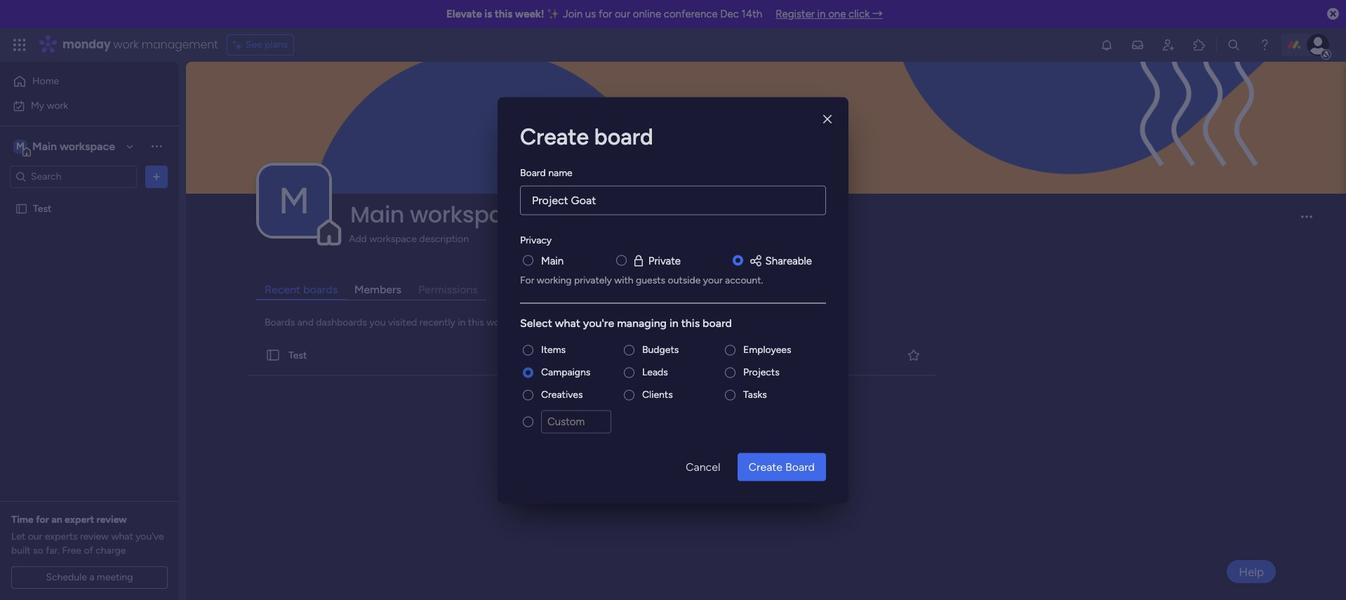 Task type: vqa. For each thing, say whether or not it's contained in the screenshot.
Board
yes



Task type: locate. For each thing, give the bounding box(es) containing it.
this
[[495, 8, 513, 20], [681, 316, 700, 330], [468, 317, 484, 329]]

0 vertical spatial review
[[96, 514, 127, 526]]

public board image
[[15, 202, 28, 215], [265, 347, 281, 363]]

1 vertical spatial main workspace
[[350, 199, 530, 230]]

notifications image
[[1100, 38, 1114, 52]]

0 vertical spatial main
[[32, 139, 57, 153]]

projects
[[743, 366, 780, 378]]

work
[[113, 36, 139, 53], [47, 99, 68, 111]]

boards
[[303, 283, 338, 296]]

Board name field
[[520, 185, 826, 215]]

public board image down boards at the bottom of page
[[265, 347, 281, 363]]

what inside time for an expert review let our experts review what you've built so far. free of charge
[[111, 531, 133, 543]]

in inside the select what you're managing in this board 'heading'
[[670, 316, 679, 330]]

create board button
[[737, 453, 826, 481]]

0 vertical spatial for
[[599, 8, 612, 20]]

board
[[520, 166, 546, 178], [785, 460, 815, 473]]

what up charge
[[111, 531, 133, 543]]

test down search in workspace field at the top of page
[[33, 202, 51, 214]]

0 vertical spatial our
[[615, 8, 630, 20]]

test down and
[[288, 349, 307, 361]]

join
[[563, 8, 583, 20]]

0 horizontal spatial for
[[36, 514, 49, 526]]

create board heading
[[520, 119, 826, 153]]

workspace image
[[13, 139, 27, 154]]

private button
[[632, 253, 681, 268]]

1 vertical spatial board
[[703, 316, 732, 330]]

create
[[520, 123, 589, 150], [749, 460, 783, 473]]

test inside the test link
[[288, 349, 307, 361]]

0 horizontal spatial what
[[111, 531, 133, 543]]

0 horizontal spatial in
[[458, 317, 466, 329]]

test inside test list box
[[33, 202, 51, 214]]

board
[[594, 123, 653, 150], [703, 316, 732, 330]]

Search in workspace field
[[29, 168, 117, 185]]

add to favorites image
[[907, 348, 921, 362]]

main up add
[[350, 199, 404, 230]]

built
[[11, 545, 31, 557]]

for inside time for an expert review let our experts review what you've built so far. free of charge
[[36, 514, 49, 526]]

your
[[703, 274, 723, 286]]

invite members image
[[1162, 38, 1176, 52]]

0 horizontal spatial main
[[32, 139, 57, 153]]

select
[[520, 316, 552, 330]]

0 horizontal spatial public board image
[[15, 202, 28, 215]]

m
[[16, 140, 25, 152]]

0 vertical spatial public board image
[[15, 202, 28, 215]]

main up the working
[[541, 254, 564, 267]]

1 horizontal spatial board
[[703, 316, 732, 330]]

visited
[[388, 317, 417, 329]]

main workspace
[[32, 139, 115, 153], [350, 199, 530, 230]]

1 vertical spatial what
[[111, 531, 133, 543]]

this down outside
[[681, 316, 700, 330]]

is
[[484, 8, 492, 20]]

items
[[541, 344, 566, 356]]

0 vertical spatial board
[[520, 166, 546, 178]]

time for an expert review let our experts review what you've built so far. free of charge
[[11, 514, 164, 557]]

work inside button
[[47, 99, 68, 111]]

1 vertical spatial for
[[36, 514, 49, 526]]

1 horizontal spatial work
[[113, 36, 139, 53]]

what up items
[[555, 316, 580, 330]]

in up budgets
[[670, 316, 679, 330]]

main workspace up search in workspace field at the top of page
[[32, 139, 115, 153]]

2 vertical spatial main
[[541, 254, 564, 267]]

expert
[[65, 514, 94, 526]]

employees
[[743, 344, 791, 356]]

online
[[633, 8, 661, 20]]

charge
[[96, 545, 126, 557]]

account.
[[725, 274, 763, 286]]

this right 'recently'
[[468, 317, 484, 329]]

create inside heading
[[520, 123, 589, 150]]

workspace right add
[[369, 233, 417, 245]]

help image
[[1258, 38, 1272, 52]]

option
[[0, 196, 179, 199]]

in left one
[[817, 8, 826, 20]]

register in one click → link
[[776, 8, 883, 20]]

recent boards
[[265, 283, 338, 296]]

✨
[[547, 8, 560, 20]]

my work
[[31, 99, 68, 111]]

create up name
[[520, 123, 589, 150]]

far.
[[46, 545, 60, 557]]

our up so
[[28, 531, 42, 543]]

1 horizontal spatial board
[[785, 460, 815, 473]]

board inside heading
[[520, 166, 546, 178]]

let
[[11, 531, 25, 543]]

time
[[11, 514, 34, 526]]

0 vertical spatial main workspace
[[32, 139, 115, 153]]

create board
[[749, 460, 815, 473]]

2 horizontal spatial main
[[541, 254, 564, 267]]

this inside 'heading'
[[681, 316, 700, 330]]

main workspace up description
[[350, 199, 530, 230]]

workspace
[[60, 139, 115, 153], [410, 199, 530, 230], [369, 233, 417, 245], [487, 317, 534, 329]]

test
[[33, 202, 51, 214], [288, 349, 307, 361]]

0 horizontal spatial board
[[520, 166, 546, 178]]

our
[[615, 8, 630, 20], [28, 531, 42, 543]]

0 vertical spatial test
[[33, 202, 51, 214]]

cancel button
[[674, 453, 732, 481]]

create right cancel
[[749, 460, 783, 473]]

work right my
[[47, 99, 68, 111]]

main inside privacy element
[[541, 254, 564, 267]]

1 horizontal spatial public board image
[[265, 347, 281, 363]]

cancel
[[686, 460, 720, 473]]

review
[[96, 514, 127, 526], [80, 531, 109, 543]]

1 vertical spatial work
[[47, 99, 68, 111]]

1 horizontal spatial main
[[350, 199, 404, 230]]

you've
[[136, 531, 164, 543]]

0 horizontal spatial main workspace
[[32, 139, 115, 153]]

0 vertical spatial what
[[555, 316, 580, 330]]

with
[[614, 274, 634, 286]]

0 horizontal spatial create
[[520, 123, 589, 150]]

Custom field
[[541, 410, 611, 433]]

1 vertical spatial test
[[288, 349, 307, 361]]

for right the us
[[599, 8, 612, 20]]

our left online
[[615, 8, 630, 20]]

of
[[84, 545, 93, 557]]

1 horizontal spatial what
[[555, 316, 580, 330]]

1 horizontal spatial for
[[599, 8, 612, 20]]

in right 'recently'
[[458, 317, 466, 329]]

conference
[[664, 8, 718, 20]]

create for create board
[[749, 460, 783, 473]]

14th
[[742, 8, 762, 20]]

this right is
[[495, 8, 513, 20]]

board inside button
[[785, 460, 815, 473]]

0 vertical spatial work
[[113, 36, 139, 53]]

you're
[[583, 316, 614, 330]]

0 vertical spatial board
[[594, 123, 653, 150]]

test list box
[[0, 194, 179, 410]]

register in one click →
[[776, 8, 883, 20]]

1 horizontal spatial create
[[749, 460, 783, 473]]

public board image down workspace icon
[[15, 202, 28, 215]]

0 horizontal spatial our
[[28, 531, 42, 543]]

my work button
[[8, 94, 151, 117]]

work right "monday"
[[113, 36, 139, 53]]

1 horizontal spatial main workspace
[[350, 199, 530, 230]]

1 vertical spatial public board image
[[265, 347, 281, 363]]

1 horizontal spatial in
[[670, 316, 679, 330]]

0 horizontal spatial work
[[47, 99, 68, 111]]

1 vertical spatial create
[[749, 460, 783, 473]]

what inside 'heading'
[[555, 316, 580, 330]]

experts
[[45, 531, 78, 543]]

my
[[31, 99, 44, 111]]

1 vertical spatial board
[[785, 460, 815, 473]]

for left an
[[36, 514, 49, 526]]

main button
[[541, 253, 564, 268]]

0 vertical spatial create
[[520, 123, 589, 150]]

main workspace inside workspace selection element
[[32, 139, 115, 153]]

Main workspace field
[[347, 199, 1289, 230]]

0 horizontal spatial test
[[33, 202, 51, 214]]

review up charge
[[96, 514, 127, 526]]

2 horizontal spatial this
[[681, 316, 700, 330]]

main right workspace icon
[[32, 139, 57, 153]]

1 horizontal spatial our
[[615, 8, 630, 20]]

1 horizontal spatial test
[[288, 349, 307, 361]]

0 horizontal spatial board
[[594, 123, 653, 150]]

see plans button
[[226, 34, 294, 55]]

create inside button
[[749, 460, 783, 473]]

review up "of"
[[80, 531, 109, 543]]

1 vertical spatial our
[[28, 531, 42, 543]]



Task type: describe. For each thing, give the bounding box(es) containing it.
privacy element
[[520, 253, 826, 287]]

select what you're managing in this board heading
[[520, 315, 826, 332]]

you
[[369, 317, 386, 329]]

select what you're managing in this board
[[520, 316, 732, 330]]

board name
[[520, 166, 573, 178]]

workspace up search in workspace field at the top of page
[[60, 139, 115, 153]]

1 vertical spatial main
[[350, 199, 404, 230]]

an
[[51, 514, 62, 526]]

see
[[245, 39, 262, 51]]

budgets
[[642, 344, 679, 356]]

plans
[[265, 39, 288, 51]]

creatives
[[541, 388, 583, 400]]

test link
[[244, 336, 939, 376]]

main inside workspace selection element
[[32, 139, 57, 153]]

description
[[419, 233, 469, 245]]

shareable
[[765, 254, 812, 267]]

members
[[355, 283, 401, 296]]

elevate
[[446, 8, 482, 20]]

1 vertical spatial review
[[80, 531, 109, 543]]

private
[[648, 254, 681, 267]]

create board
[[520, 123, 653, 150]]

so
[[33, 545, 43, 557]]

dashboards
[[316, 317, 367, 329]]

add workspace description
[[349, 233, 469, 245]]

create for create board
[[520, 123, 589, 150]]

recently
[[420, 317, 455, 329]]

workspace up description
[[410, 199, 530, 230]]

working
[[537, 274, 572, 286]]

board inside 'heading'
[[703, 316, 732, 330]]

monday work management
[[62, 36, 218, 53]]

1 horizontal spatial this
[[495, 8, 513, 20]]

one
[[828, 8, 846, 20]]

a
[[89, 571, 94, 583]]

our inside time for an expert review let our experts review what you've built so far. free of charge
[[28, 531, 42, 543]]

outside
[[668, 274, 701, 286]]

workspace selection element
[[13, 138, 117, 156]]

shareable button
[[749, 253, 812, 268]]

work for my
[[47, 99, 68, 111]]

campaigns
[[541, 366, 591, 378]]

→
[[873, 8, 883, 20]]

name
[[548, 166, 573, 178]]

management
[[142, 36, 218, 53]]

search everything image
[[1227, 38, 1241, 52]]

and
[[297, 317, 314, 329]]

dec
[[720, 8, 739, 20]]

elevate is this week! ✨ join us for our online conference dec 14th
[[446, 8, 762, 20]]

boards
[[265, 317, 295, 329]]

for working privately with guests outside your account.
[[520, 274, 763, 286]]

workspace down for in the top of the page
[[487, 317, 534, 329]]

inbox image
[[1131, 38, 1145, 52]]

us
[[585, 8, 596, 20]]

help
[[1239, 565, 1264, 579]]

board inside heading
[[594, 123, 653, 150]]

tasks
[[743, 388, 767, 400]]

leads
[[642, 366, 668, 378]]

click
[[849, 8, 870, 20]]

managing
[[617, 316, 667, 330]]

schedule a meeting button
[[11, 566, 168, 589]]

clients
[[642, 388, 673, 400]]

home
[[32, 75, 59, 87]]

2 horizontal spatial in
[[817, 8, 826, 20]]

work for monday
[[113, 36, 139, 53]]

free
[[62, 545, 81, 557]]

recent
[[265, 283, 300, 296]]

apps image
[[1192, 38, 1207, 52]]

schedule a meeting
[[46, 571, 133, 583]]

schedule
[[46, 571, 87, 583]]

add
[[349, 233, 367, 245]]

public board image inside the test link
[[265, 347, 281, 363]]

home button
[[8, 70, 151, 93]]

boards and dashboards you visited recently in this workspace
[[265, 317, 534, 329]]

brad klo image
[[1307, 34, 1329, 56]]

meeting
[[97, 571, 133, 583]]

help button
[[1227, 560, 1276, 583]]

select what you're managing in this board option group
[[520, 343, 826, 441]]

close image
[[823, 114, 832, 125]]

week!
[[515, 8, 544, 20]]

privacy heading
[[520, 232, 552, 247]]

privately
[[574, 274, 612, 286]]

permissions
[[418, 283, 478, 296]]

0 horizontal spatial this
[[468, 317, 484, 329]]

board name heading
[[520, 165, 573, 180]]

public board image inside test list box
[[15, 202, 28, 215]]

register
[[776, 8, 815, 20]]

see plans
[[245, 39, 288, 51]]

guests
[[636, 274, 665, 286]]

for
[[520, 274, 534, 286]]

privacy
[[520, 234, 552, 246]]

monday
[[62, 36, 111, 53]]

select product image
[[13, 38, 27, 52]]



